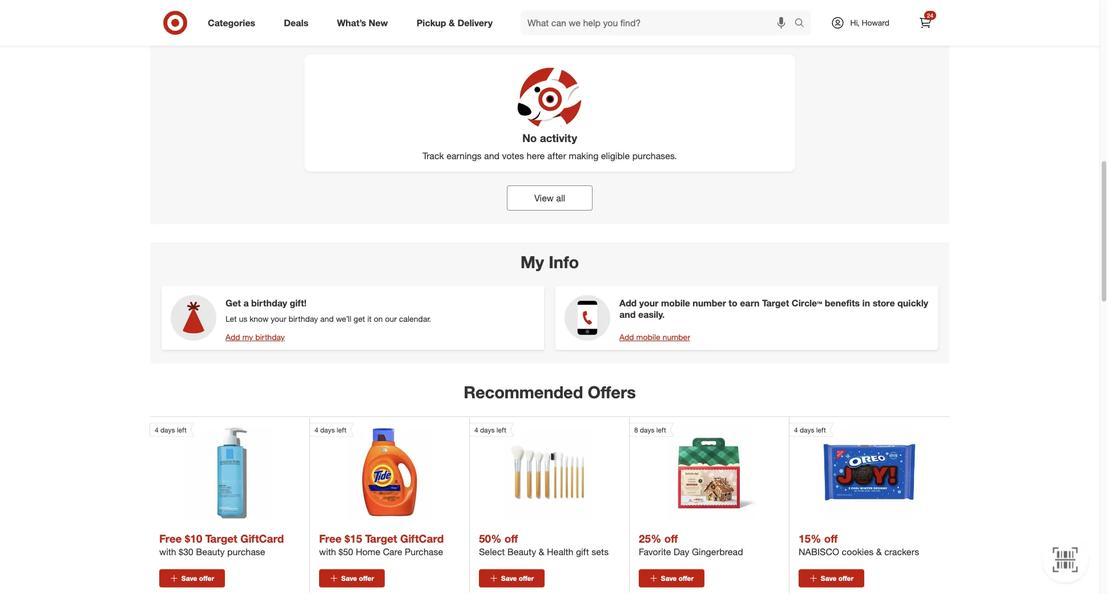 Task type: vqa. For each thing, say whether or not it's contained in the screenshot.
left CAT LIKES IT OUT OF 5
no



Task type: describe. For each thing, give the bounding box(es) containing it.
circle
[[522, 17, 568, 37]]

15% off nabisco cookies & crackers
[[799, 532, 919, 558]]

your inside the add your mobile number to earn target circle™ benefits in store quickly and easily.
[[639, 298, 659, 309]]

days for 25% off
[[640, 426, 655, 434]]

circle™
[[792, 298, 822, 309]]

off for 25% off
[[664, 532, 678, 545]]

get
[[354, 314, 365, 324]]

8 days left
[[634, 426, 666, 434]]

$10
[[185, 532, 202, 545]]

4 for 15% off
[[794, 426, 798, 434]]

care
[[383, 547, 402, 558]]

purchase
[[405, 547, 443, 558]]

select
[[479, 547, 505, 558]]

no
[[522, 131, 537, 145]]

& inside pickup & delivery link
[[449, 17, 455, 28]]

categories link
[[198, 10, 270, 35]]

activity
[[572, 17, 631, 37]]

4 days left button for 15% off
[[789, 423, 916, 519]]

track earnings and votes here after making eligible purchases.
[[423, 150, 677, 162]]

activity
[[540, 131, 577, 145]]

we'll
[[336, 314, 351, 324]]

making
[[569, 150, 598, 162]]

4 days left button for 50% off
[[469, 423, 596, 519]]

and inside get a birthday gift! let us know your birthday and we'll get it on our calendar.
[[320, 314, 334, 324]]

purchase
[[227, 547, 265, 558]]

left for 50% off
[[497, 426, 506, 434]]

cookies
[[842, 547, 874, 558]]

crackers
[[884, 547, 919, 558]]

15%
[[799, 532, 821, 545]]

save for 15% off
[[821, 574, 837, 583]]

quickly
[[898, 298, 928, 309]]

mobile inside the add your mobile number to earn target circle™ benefits in store quickly and easily.
[[661, 298, 690, 309]]

save offer button for free $10 target giftcard
[[159, 569, 225, 588]]

gift
[[576, 547, 589, 558]]

new
[[369, 17, 388, 28]]

votes
[[502, 150, 524, 162]]

store
[[873, 298, 895, 309]]

save for 50% off
[[501, 574, 517, 583]]

to
[[729, 298, 737, 309]]

offer for 50% off
[[519, 574, 534, 583]]

our
[[385, 314, 397, 324]]

target circle activity
[[468, 17, 631, 37]]

pickup & delivery
[[417, 17, 493, 28]]

$50
[[339, 547, 353, 558]]

target inside free $10 target giftcard with $30 beauty purchase
[[205, 532, 237, 545]]

view
[[534, 192, 554, 203]]

8 days left button
[[629, 423, 756, 519]]

home
[[356, 547, 380, 558]]

4 days left for free $10 target giftcard
[[155, 426, 187, 434]]

days for free $10 target giftcard
[[160, 426, 175, 434]]

25%
[[639, 532, 661, 545]]

4 for free $10 target giftcard
[[155, 426, 159, 434]]

offer for 15% off
[[838, 574, 854, 583]]

beauty inside 50% off select beauty & health gift sets
[[507, 547, 536, 558]]

here
[[527, 150, 545, 162]]

target inside free $15 target giftcard with $50 home care purchase
[[365, 532, 397, 545]]

save for free $15 target giftcard
[[341, 574, 357, 583]]

save offer for free $15 target giftcard
[[341, 574, 374, 583]]

my
[[521, 252, 544, 272]]

us
[[239, 314, 247, 324]]

nabisco
[[799, 547, 839, 558]]

What can we help you find? suggestions appear below search field
[[521, 10, 797, 35]]

get a birthday gift! let us know your birthday and we'll get it on our calendar.
[[226, 298, 431, 324]]

offer for free $10 target giftcard
[[199, 574, 214, 583]]

number inside the add your mobile number to earn target circle™ benefits in store quickly and easily.
[[693, 298, 726, 309]]

1 vertical spatial birthday
[[289, 314, 318, 324]]

number inside button
[[663, 332, 690, 342]]

a
[[243, 298, 249, 309]]

4 for 50% off
[[474, 426, 478, 434]]

after
[[547, 150, 566, 162]]

purchases.
[[632, 150, 677, 162]]

and inside the add your mobile number to earn target circle™ benefits in store quickly and easily.
[[619, 309, 636, 320]]

4 days left button for free $10 target giftcard
[[150, 423, 276, 519]]

save offer for 15% off
[[821, 574, 854, 583]]

sets
[[592, 547, 609, 558]]

view all link
[[507, 185, 593, 211]]

save offer button for 50% off
[[479, 569, 545, 588]]

easily.
[[638, 309, 665, 320]]

add my birthday button
[[226, 332, 285, 343]]

free for free $15 target giftcard
[[319, 532, 342, 545]]

save offer for free $10 target giftcard
[[181, 574, 214, 583]]

what's new link
[[327, 10, 402, 35]]

howard
[[862, 18, 889, 28]]

what's
[[337, 17, 366, 28]]

search button
[[789, 10, 817, 38]]

on
[[374, 314, 383, 324]]

recommended
[[464, 382, 583, 402]]

hi,
[[850, 18, 860, 28]]

deals link
[[274, 10, 323, 35]]

free $10 target giftcard with $30 beauty purchase
[[159, 532, 284, 558]]

$15
[[345, 532, 362, 545]]

calendar.
[[399, 314, 431, 324]]

& for 15%
[[876, 547, 882, 558]]

save offer button for 25% off
[[639, 569, 704, 588]]

in
[[862, 298, 870, 309]]

what's new
[[337, 17, 388, 28]]

add your mobile number to earn target circle™ benefits in store quickly and easily.
[[619, 298, 928, 320]]

50%
[[479, 532, 501, 545]]

recommended offers
[[464, 382, 636, 402]]



Task type: locate. For each thing, give the bounding box(es) containing it.
health
[[547, 547, 573, 558]]

2 save from the left
[[341, 574, 357, 583]]

offer down the day
[[679, 574, 694, 583]]

2 4 from the left
[[315, 426, 318, 434]]

& inside 50% off select beauty & health gift sets
[[539, 547, 544, 558]]

mobile up easily.
[[661, 298, 690, 309]]

2 days from the left
[[320, 426, 335, 434]]

save down the day
[[661, 574, 677, 583]]

beauty right select at bottom
[[507, 547, 536, 558]]

4 left from the left
[[656, 426, 666, 434]]

add mobile number
[[619, 332, 690, 342]]

off inside 25% off favorite day gingerbread
[[664, 532, 678, 545]]

target left circle
[[468, 17, 517, 37]]

0 horizontal spatial with
[[159, 547, 176, 558]]

target right the earn
[[762, 298, 789, 309]]

3 off from the left
[[824, 532, 838, 545]]

2 left from the left
[[337, 426, 346, 434]]

save offer button for 15% off
[[799, 569, 864, 588]]

5 offer from the left
[[838, 574, 854, 583]]

1 left from the left
[[177, 426, 187, 434]]

your up easily.
[[639, 298, 659, 309]]

save offer down the day
[[661, 574, 694, 583]]

3 save from the left
[[501, 574, 517, 583]]

3 4 days left from the left
[[474, 426, 506, 434]]

days for free $15 target giftcard
[[320, 426, 335, 434]]

& left health
[[539, 547, 544, 558]]

save offer for 50% off
[[501, 574, 534, 583]]

1 offer from the left
[[199, 574, 214, 583]]

with inside free $15 target giftcard with $50 home care purchase
[[319, 547, 336, 558]]

with
[[159, 547, 176, 558], [319, 547, 336, 558]]

mobile inside button
[[636, 332, 660, 342]]

0 horizontal spatial mobile
[[636, 332, 660, 342]]

offer
[[199, 574, 214, 583], [359, 574, 374, 583], [519, 574, 534, 583], [679, 574, 694, 583], [838, 574, 854, 583]]

1 horizontal spatial number
[[693, 298, 726, 309]]

add for add your mobile number to earn target circle™ benefits in store quickly and easily.
[[619, 298, 637, 309]]

birthday down know at the left
[[255, 332, 285, 342]]

benefits
[[825, 298, 860, 309]]

number left "to"
[[693, 298, 726, 309]]

1 horizontal spatial mobile
[[661, 298, 690, 309]]

add mobile number button
[[619, 332, 690, 343]]

categories
[[208, 17, 255, 28]]

add my birthday
[[226, 332, 285, 342]]

left for free $10 target giftcard
[[177, 426, 187, 434]]

2 horizontal spatial off
[[824, 532, 838, 545]]

save offer button down select at bottom
[[479, 569, 545, 588]]

eligible
[[601, 150, 630, 162]]

2 save offer button from the left
[[319, 569, 385, 588]]

free up "$30"
[[159, 532, 182, 545]]

save offer
[[181, 574, 214, 583], [341, 574, 374, 583], [501, 574, 534, 583], [661, 574, 694, 583], [821, 574, 854, 583]]

target up care
[[365, 532, 397, 545]]

1 4 from the left
[[155, 426, 159, 434]]

save down "$30"
[[181, 574, 197, 583]]

0 vertical spatial your
[[639, 298, 659, 309]]

giftcard up purchase
[[400, 532, 444, 545]]

free
[[159, 532, 182, 545], [319, 532, 342, 545]]

offer for free $15 target giftcard
[[359, 574, 374, 583]]

giftcard up "purchase"
[[240, 532, 284, 545]]

number
[[693, 298, 726, 309], [663, 332, 690, 342]]

1 horizontal spatial free
[[319, 532, 342, 545]]

4 days left button
[[150, 423, 276, 519], [309, 423, 436, 519], [469, 423, 596, 519], [789, 423, 916, 519]]

0 vertical spatial number
[[693, 298, 726, 309]]

giftcard inside free $10 target giftcard with $30 beauty purchase
[[240, 532, 284, 545]]

off inside 50% off select beauty & health gift sets
[[504, 532, 518, 545]]

offer down cookies
[[838, 574, 854, 583]]

offer down home
[[359, 574, 374, 583]]

birthday
[[251, 298, 287, 309], [289, 314, 318, 324], [255, 332, 285, 342]]

free inside free $10 target giftcard with $30 beauty purchase
[[159, 532, 182, 545]]

beauty down '$10'
[[196, 547, 225, 558]]

gingerbread
[[692, 547, 743, 558]]

0 horizontal spatial free
[[159, 532, 182, 545]]

2 horizontal spatial and
[[619, 309, 636, 320]]

with left $50
[[319, 547, 336, 558]]

favorite
[[639, 547, 671, 558]]

0 horizontal spatial number
[[663, 332, 690, 342]]

4 days from the left
[[640, 426, 655, 434]]

1 vertical spatial your
[[271, 314, 286, 324]]

add left my
[[226, 332, 240, 342]]

off
[[504, 532, 518, 545], [664, 532, 678, 545], [824, 532, 838, 545]]

days for 50% off
[[480, 426, 495, 434]]

5 save from the left
[[821, 574, 837, 583]]

1 save offer button from the left
[[159, 569, 225, 588]]

& inside 15% off nabisco cookies & crackers
[[876, 547, 882, 558]]

hi, howard
[[850, 18, 889, 28]]

view all
[[534, 192, 565, 203]]

0 horizontal spatial giftcard
[[240, 532, 284, 545]]

pickup
[[417, 17, 446, 28]]

search
[[789, 18, 817, 29]]

my
[[242, 332, 253, 342]]

it
[[367, 314, 372, 324]]

1 vertical spatial number
[[663, 332, 690, 342]]

0 horizontal spatial your
[[271, 314, 286, 324]]

left
[[177, 426, 187, 434], [337, 426, 346, 434], [497, 426, 506, 434], [656, 426, 666, 434], [816, 426, 826, 434]]

free up $50
[[319, 532, 342, 545]]

offer down 50% off select beauty & health gift sets
[[519, 574, 534, 583]]

5 save offer from the left
[[821, 574, 854, 583]]

with inside free $10 target giftcard with $30 beauty purchase
[[159, 547, 176, 558]]

your right know at the left
[[271, 314, 286, 324]]

view all button
[[507, 185, 593, 211]]

birthday down gift!
[[289, 314, 318, 324]]

1 save offer from the left
[[181, 574, 214, 583]]

off inside 15% off nabisco cookies & crackers
[[824, 532, 838, 545]]

4 days left button for free $15 target giftcard
[[309, 423, 436, 519]]

save offer for 25% off
[[661, 574, 694, 583]]

3 days from the left
[[480, 426, 495, 434]]

3 4 from the left
[[474, 426, 478, 434]]

add for add mobile number
[[619, 332, 634, 342]]

know
[[250, 314, 269, 324]]

save offer button for free $15 target giftcard
[[319, 569, 385, 588]]

earn
[[740, 298, 760, 309]]

target
[[468, 17, 517, 37], [762, 298, 789, 309], [205, 532, 237, 545], [365, 532, 397, 545]]

with for free $10 target giftcard
[[159, 547, 176, 558]]

4 days left for 15% off
[[794, 426, 826, 434]]

1 horizontal spatial your
[[639, 298, 659, 309]]

days for 15% off
[[800, 426, 814, 434]]

4 save offer button from the left
[[639, 569, 704, 588]]

left inside button
[[656, 426, 666, 434]]

with left "$30"
[[159, 547, 176, 558]]

save down select at bottom
[[501, 574, 517, 583]]

info
[[549, 252, 579, 272]]

gift!
[[290, 298, 307, 309]]

2 4 days left button from the left
[[309, 423, 436, 519]]

left for free $15 target giftcard
[[337, 426, 346, 434]]

deals
[[284, 17, 308, 28]]

2 giftcard from the left
[[400, 532, 444, 545]]

1 4 days left from the left
[[155, 426, 187, 434]]

4 offer from the left
[[679, 574, 694, 583]]

4 save offer from the left
[[661, 574, 694, 583]]

save down $50
[[341, 574, 357, 583]]

off for 50% off
[[504, 532, 518, 545]]

5 save offer button from the left
[[799, 569, 864, 588]]

& right cookies
[[876, 547, 882, 558]]

target inside the add your mobile number to earn target circle™ benefits in store quickly and easily.
[[762, 298, 789, 309]]

with for free $15 target giftcard
[[319, 547, 336, 558]]

earnings
[[447, 150, 482, 162]]

and left easily.
[[619, 309, 636, 320]]

your
[[639, 298, 659, 309], [271, 314, 286, 324]]

2 beauty from the left
[[507, 547, 536, 558]]

off right 50%
[[504, 532, 518, 545]]

giftcard for free $10 target giftcard
[[240, 532, 284, 545]]

4
[[155, 426, 159, 434], [315, 426, 318, 434], [474, 426, 478, 434], [794, 426, 798, 434]]

add up the offers
[[619, 332, 634, 342]]

save for 25% off
[[661, 574, 677, 583]]

save offer button down the day
[[639, 569, 704, 588]]

1 4 days left button from the left
[[150, 423, 276, 519]]

0 horizontal spatial &
[[449, 17, 455, 28]]

24 link
[[913, 10, 938, 35]]

1 horizontal spatial &
[[539, 547, 544, 558]]

let
[[226, 314, 237, 324]]

beauty
[[196, 547, 225, 558], [507, 547, 536, 558]]

2 with from the left
[[319, 547, 336, 558]]

1 save from the left
[[181, 574, 197, 583]]

giftcard
[[240, 532, 284, 545], [400, 532, 444, 545]]

4 days left for 50% off
[[474, 426, 506, 434]]

day
[[674, 547, 689, 558]]

free inside free $15 target giftcard with $50 home care purchase
[[319, 532, 342, 545]]

add
[[619, 298, 637, 309], [226, 332, 240, 342], [619, 332, 634, 342]]

0 vertical spatial mobile
[[661, 298, 690, 309]]

2 horizontal spatial &
[[876, 547, 882, 558]]

birthday inside button
[[255, 332, 285, 342]]

0 horizontal spatial and
[[320, 314, 334, 324]]

get
[[226, 298, 241, 309]]

off up nabisco at the bottom of the page
[[824, 532, 838, 545]]

&
[[449, 17, 455, 28], [539, 547, 544, 558], [876, 547, 882, 558]]

25% off favorite day gingerbread
[[639, 532, 743, 558]]

left for 25% off
[[656, 426, 666, 434]]

offer for 25% off
[[679, 574, 694, 583]]

target right '$10'
[[205, 532, 237, 545]]

delivery
[[458, 17, 493, 28]]

4 4 from the left
[[794, 426, 798, 434]]

1 free from the left
[[159, 532, 182, 545]]

24
[[927, 12, 933, 19]]

add inside the add your mobile number to earn target circle™ benefits in store quickly and easily.
[[619, 298, 637, 309]]

1 horizontal spatial and
[[484, 150, 500, 162]]

number down easily.
[[663, 332, 690, 342]]

save offer down nabisco at the bottom of the page
[[821, 574, 854, 583]]

4 days left
[[155, 426, 187, 434], [315, 426, 346, 434], [474, 426, 506, 434], [794, 426, 826, 434]]

and left votes
[[484, 150, 500, 162]]

1 days from the left
[[160, 426, 175, 434]]

0 horizontal spatial beauty
[[196, 547, 225, 558]]

3 save offer button from the left
[[479, 569, 545, 588]]

2 free from the left
[[319, 532, 342, 545]]

days inside button
[[640, 426, 655, 434]]

birthday up know at the left
[[251, 298, 287, 309]]

4 4 days left button from the left
[[789, 423, 916, 519]]

save
[[181, 574, 197, 583], [341, 574, 357, 583], [501, 574, 517, 583], [661, 574, 677, 583], [821, 574, 837, 583]]

4 save from the left
[[661, 574, 677, 583]]

save offer button down $50
[[319, 569, 385, 588]]

offers
[[588, 382, 636, 402]]

3 4 days left button from the left
[[469, 423, 596, 519]]

save offer button down nabisco at the bottom of the page
[[799, 569, 864, 588]]

4 days left for free $15 target giftcard
[[315, 426, 346, 434]]

1 giftcard from the left
[[240, 532, 284, 545]]

3 save offer from the left
[[501, 574, 534, 583]]

50% off select beauty & health gift sets
[[479, 532, 609, 558]]

beauty inside free $10 target giftcard with $30 beauty purchase
[[196, 547, 225, 558]]

and left "we'll"
[[320, 314, 334, 324]]

0 vertical spatial birthday
[[251, 298, 287, 309]]

birthday for my
[[255, 332, 285, 342]]

off up the day
[[664, 532, 678, 545]]

0 horizontal spatial off
[[504, 532, 518, 545]]

pickup & delivery link
[[407, 10, 507, 35]]

3 left from the left
[[497, 426, 506, 434]]

2 4 days left from the left
[[315, 426, 346, 434]]

1 horizontal spatial giftcard
[[400, 532, 444, 545]]

off for 15% off
[[824, 532, 838, 545]]

my info
[[521, 252, 579, 272]]

3 offer from the left
[[519, 574, 534, 583]]

save offer down "$30"
[[181, 574, 214, 583]]

& for 50%
[[539, 547, 544, 558]]

2 offer from the left
[[359, 574, 374, 583]]

1 horizontal spatial with
[[319, 547, 336, 558]]

save for free $10 target giftcard
[[181, 574, 197, 583]]

mobile down easily.
[[636, 332, 660, 342]]

left for 15% off
[[816, 426, 826, 434]]

1 with from the left
[[159, 547, 176, 558]]

offer down free $10 target giftcard with $30 beauty purchase
[[199, 574, 214, 583]]

2 vertical spatial birthday
[[255, 332, 285, 342]]

1 horizontal spatial beauty
[[507, 547, 536, 558]]

your inside get a birthday gift! let us know your birthday and we'll get it on our calendar.
[[271, 314, 286, 324]]

1 horizontal spatial off
[[664, 532, 678, 545]]

2 off from the left
[[664, 532, 678, 545]]

no activity
[[522, 131, 577, 145]]

free for free $10 target giftcard
[[159, 532, 182, 545]]

2 save offer from the left
[[341, 574, 374, 583]]

giftcard for free $15 target giftcard
[[400, 532, 444, 545]]

save down nabisco at the bottom of the page
[[821, 574, 837, 583]]

free $15 target giftcard with $50 home care purchase
[[319, 532, 444, 558]]

add up 'add mobile number' at right
[[619, 298, 637, 309]]

4 4 days left from the left
[[794, 426, 826, 434]]

save offer down home
[[341, 574, 374, 583]]

save offer button down "$30"
[[159, 569, 225, 588]]

track
[[423, 150, 444, 162]]

1 vertical spatial mobile
[[636, 332, 660, 342]]

& right pickup
[[449, 17, 455, 28]]

1 off from the left
[[504, 532, 518, 545]]

mobile
[[661, 298, 690, 309], [636, 332, 660, 342]]

all
[[556, 192, 565, 203]]

giftcard inside free $15 target giftcard with $50 home care purchase
[[400, 532, 444, 545]]

1 beauty from the left
[[196, 547, 225, 558]]

and
[[484, 150, 500, 162], [619, 309, 636, 320], [320, 314, 334, 324]]

4 for free $15 target giftcard
[[315, 426, 318, 434]]

$30
[[179, 547, 193, 558]]

8
[[634, 426, 638, 434]]

birthday for a
[[251, 298, 287, 309]]

add for add my birthday
[[226, 332, 240, 342]]

save offer down select at bottom
[[501, 574, 534, 583]]

5 days from the left
[[800, 426, 814, 434]]

5 left from the left
[[816, 426, 826, 434]]



